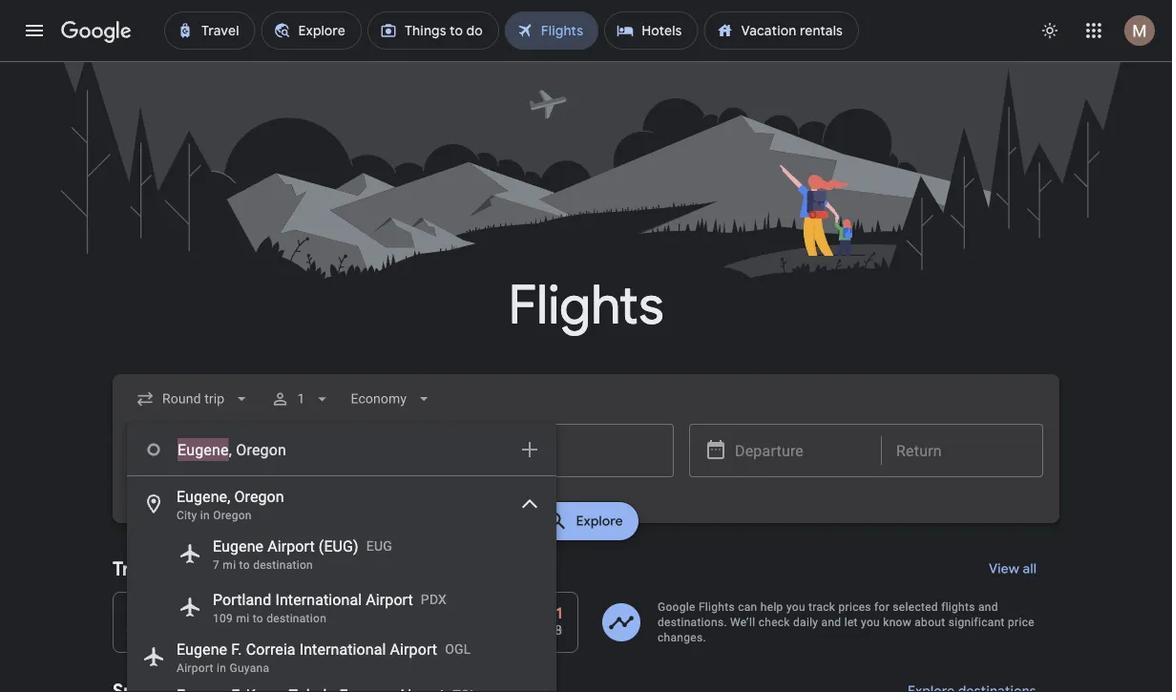 Task type: describe. For each thing, give the bounding box(es) containing it.
2 vertical spatial oregon
[[213, 509, 252, 522]]

in inside eugene f. correia international airport ogl airport in guyana
[[217, 661, 226, 675]]

guyana
[[229, 661, 269, 675]]

to inside tracked prices 'region'
[[240, 604, 255, 623]]

city
[[177, 509, 197, 522]]

151 US dollars text field
[[532, 604, 562, 623]]

eugene airport (eug) eug 7 mi to destination
[[213, 537, 392, 572]]

international inside eugene f. correia international airport ogl airport in guyana
[[299, 640, 386, 658]]

Where else? text field
[[177, 427, 507, 472]]

0 horizontal spatial flights
[[508, 272, 664, 339]]

changes.
[[658, 631, 706, 644]]

tracked
[[113, 556, 183, 581]]

$151 $148
[[531, 604, 562, 638]]

track
[[809, 600, 835, 614]]

trip
[[312, 624, 330, 638]]

we'll
[[730, 616, 755, 629]]

148 US dollars text field
[[531, 622, 562, 638]]

eugene, oregon city in oregon
[[177, 487, 284, 522]]

portland international airport pdx 109 mi to destination
[[213, 590, 447, 625]]

0 horizontal spatial and
[[821, 616, 841, 629]]

0 horizontal spatial you
[[786, 600, 805, 614]]

for
[[874, 600, 890, 614]]

google flights can help you track prices for selected flights and destinations. we'll check daily and let you know about significant price changes.
[[658, 600, 1035, 644]]

selected
[[893, 600, 938, 614]]

list box inside flight search box
[[127, 476, 556, 692]]

where to?
[[463, 441, 532, 460]]

destination for airport
[[253, 558, 313, 572]]

significant
[[948, 616, 1005, 629]]

enter your origin dialog
[[127, 423, 556, 692]]

eugene for eugene airport (eug) eug 7 mi to destination
[[213, 537, 264, 555]]

Return text field
[[896, 425, 1028, 476]]

eugene airport (eug) (eug) option
[[127, 527, 556, 580]]

(eug)
[[319, 537, 359, 555]]

portland
[[213, 590, 271, 608]]

google
[[658, 600, 696, 614]]

flight
[[236, 624, 264, 638]]

ogl
[[445, 641, 471, 657]]

check
[[758, 616, 790, 629]]

$151
[[532, 604, 562, 623]]

can
[[738, 600, 757, 614]]

los
[[258, 604, 283, 623]]

about
[[915, 616, 945, 629]]

mi for eugene
[[223, 558, 236, 572]]

change appearance image
[[1027, 8, 1073, 53]]

to?
[[511, 441, 532, 460]]

eugene to los angeles
[[182, 604, 344, 623]]

destinations.
[[658, 616, 727, 629]]

airport down cheapest
[[177, 661, 214, 675]]

flights inside google flights can help you track prices for selected flights and destinations. we'll check daily and let you know about significant price changes.
[[699, 600, 735, 614]]

help
[[761, 600, 783, 614]]

prices inside google flights can help you track prices for selected flights and destinations. we'll check daily and let you know about significant price changes.
[[839, 600, 871, 614]]



Task type: vqa. For each thing, say whether or not it's contained in the screenshot.


Task type: locate. For each thing, give the bounding box(es) containing it.
prices up portland
[[188, 556, 243, 581]]

1 button
[[263, 376, 339, 422]]

Flight search field
[[97, 374, 1075, 692]]

oregon for eugene, oregon city in oregon
[[234, 487, 284, 505]]

destination inside portland international airport pdx 109 mi to destination
[[266, 612, 327, 625]]

0 vertical spatial destination
[[253, 558, 313, 572]]

airport
[[267, 537, 315, 555], [366, 590, 413, 608], [390, 640, 437, 658], [177, 661, 214, 675]]

to
[[239, 558, 250, 572], [240, 604, 255, 623], [253, 612, 263, 625]]

round trip
[[275, 624, 330, 638]]

flights
[[941, 600, 975, 614]]

tracked prices region
[[113, 546, 1060, 653]]

2 vertical spatial eugene
[[177, 640, 227, 658]]

eugene,
[[177, 487, 230, 505]]

airport inside portland international airport pdx 109 mi to destination
[[366, 590, 413, 608]]

eugene up cheapest
[[182, 604, 236, 623]]

to down portland
[[253, 612, 263, 625]]

eugene f. correia international airport ogl airport in guyana
[[177, 640, 471, 675]]

eugene up the 7
[[213, 537, 264, 555]]

eugene inside "eugene airport (eug) eug 7 mi to destination"
[[213, 537, 264, 555]]

0 horizontal spatial in
[[200, 509, 210, 522]]

1
[[297, 391, 305, 407]]

airport left pdx
[[366, 590, 413, 608]]

in
[[200, 509, 210, 522], [217, 661, 226, 675]]

0 horizontal spatial prices
[[188, 556, 243, 581]]

explore button
[[534, 502, 638, 540]]

1 horizontal spatial and
[[978, 600, 998, 614]]

list box containing eugene, oregon
[[127, 476, 556, 692]]

eugene for eugene to los angeles
[[182, 604, 236, 623]]

mi for portland
[[236, 612, 250, 625]]

1 vertical spatial oregon
[[234, 487, 284, 505]]

oregon right ‌,
[[236, 441, 286, 459]]

all
[[1023, 560, 1037, 577]]

$148
[[531, 622, 562, 638]]

1 vertical spatial destination
[[266, 612, 327, 625]]

airport inside "eugene airport (eug) eug 7 mi to destination"
[[267, 537, 315, 555]]

mi inside "eugene airport (eug) eug 7 mi to destination"
[[223, 558, 236, 572]]

1 vertical spatial in
[[217, 661, 226, 675]]

let
[[844, 616, 858, 629]]

to inside "eugene airport (eug) eug 7 mi to destination"
[[239, 558, 250, 572]]

to right the 7
[[239, 558, 250, 572]]

eugene f. correia international airport (ogl) option
[[127, 634, 556, 680]]

109
[[213, 612, 233, 625]]

view
[[989, 560, 1019, 577]]

prices
[[188, 556, 243, 581], [839, 600, 871, 614]]

0 vertical spatial oregon
[[236, 441, 286, 459]]

list box
[[127, 476, 556, 692]]

in left "guyana"
[[217, 661, 226, 675]]

toggle nearby airports for eugene, oregon image
[[518, 493, 541, 515]]

cheapest flight
[[182, 624, 264, 638]]

international
[[275, 590, 362, 608], [299, 640, 386, 658]]

7
[[213, 558, 220, 572]]

f.
[[231, 640, 242, 658]]

origin, select multiple airports image
[[518, 438, 541, 461]]

price
[[1008, 616, 1035, 629]]

destination inside "eugene airport (eug) eug 7 mi to destination"
[[253, 558, 313, 572]]

to for eugene
[[239, 558, 250, 572]]

None field
[[128, 382, 259, 416], [343, 382, 441, 416], [128, 382, 259, 416], [343, 382, 441, 416]]

mi down portland
[[236, 612, 250, 625]]

airport left ogl
[[390, 640, 437, 658]]

1 vertical spatial international
[[299, 640, 386, 658]]

1 horizontal spatial you
[[861, 616, 880, 629]]

you down for
[[861, 616, 880, 629]]

oregon
[[236, 441, 286, 459], [234, 487, 284, 505], [213, 509, 252, 522]]

0 vertical spatial you
[[786, 600, 805, 614]]

and up 'significant' on the bottom of page
[[978, 600, 998, 614]]

prices up let
[[839, 600, 871, 614]]

oregon down the ‌, oregon
[[234, 487, 284, 505]]

international inside portland international airport pdx 109 mi to destination
[[275, 590, 362, 608]]

1 horizontal spatial prices
[[839, 600, 871, 614]]

1 vertical spatial flights
[[699, 600, 735, 614]]

explore
[[576, 513, 623, 530]]

cheapest
[[182, 624, 233, 638]]

oregon for ‌, oregon
[[236, 441, 286, 459]]

1 vertical spatial and
[[821, 616, 841, 629]]

mi right the 7
[[223, 558, 236, 572]]

in inside 'eugene, oregon city in oregon'
[[200, 509, 210, 522]]

eug
[[366, 538, 392, 554]]

eugene for eugene f. correia international airport ogl airport in guyana
[[177, 640, 227, 658]]

to up the flight
[[240, 604, 255, 623]]

tracked prices
[[113, 556, 243, 581]]

know
[[883, 616, 912, 629]]

eugene down cheapest
[[177, 640, 227, 658]]

mi inside portland international airport pdx 109 mi to destination
[[236, 612, 250, 625]]

round
[[275, 624, 309, 638]]

0 vertical spatial international
[[275, 590, 362, 608]]

portland international airport (pdx) option
[[127, 580, 556, 634]]

pdx
[[421, 591, 447, 607]]

airport left the (eug)
[[267, 537, 315, 555]]

view all
[[989, 560, 1037, 577]]

correia
[[246, 640, 296, 658]]

international up the trip on the left bottom of the page
[[275, 590, 362, 608]]

0 vertical spatial mi
[[223, 558, 236, 572]]

mi
[[223, 558, 236, 572], [236, 612, 250, 625]]

0 vertical spatial prices
[[188, 556, 243, 581]]

0 vertical spatial flights
[[508, 272, 664, 339]]

1 vertical spatial you
[[861, 616, 880, 629]]

main menu image
[[23, 19, 46, 42]]

destination for international
[[266, 612, 327, 625]]

1 vertical spatial mi
[[236, 612, 250, 625]]

where
[[463, 441, 507, 460]]

1 vertical spatial eugene
[[182, 604, 236, 623]]

destination
[[253, 558, 313, 572], [266, 612, 327, 625]]

1 horizontal spatial in
[[217, 661, 226, 675]]

international down the trip on the left bottom of the page
[[299, 640, 386, 658]]

daily
[[793, 616, 818, 629]]

eugene inside tracked prices 'region'
[[182, 604, 236, 623]]

angeles
[[286, 604, 344, 623]]

eugene inside eugene f. correia international airport ogl airport in guyana
[[177, 640, 227, 658]]

eugene
[[213, 537, 264, 555], [182, 604, 236, 623], [177, 640, 227, 658]]

you up daily
[[786, 600, 805, 614]]

flights
[[508, 272, 664, 339], [699, 600, 735, 614]]

0 vertical spatial eugene
[[213, 537, 264, 555]]

‌, oregon
[[229, 441, 286, 459]]

eugene, oregon option
[[127, 481, 556, 527]]

oregon down eugene,
[[213, 509, 252, 522]]

1 horizontal spatial flights
[[699, 600, 735, 614]]

Departure text field
[[735, 425, 867, 476]]

you
[[786, 600, 805, 614], [861, 616, 880, 629]]

‌,
[[229, 441, 232, 459]]

1 vertical spatial prices
[[839, 600, 871, 614]]

0 vertical spatial and
[[978, 600, 998, 614]]

to inside portland international airport pdx 109 mi to destination
[[253, 612, 263, 625]]

to for portland
[[253, 612, 263, 625]]

in right the city
[[200, 509, 210, 522]]

and
[[978, 600, 998, 614], [821, 616, 841, 629]]

and down track on the right bottom of the page
[[821, 616, 841, 629]]

0 vertical spatial in
[[200, 509, 210, 522]]



